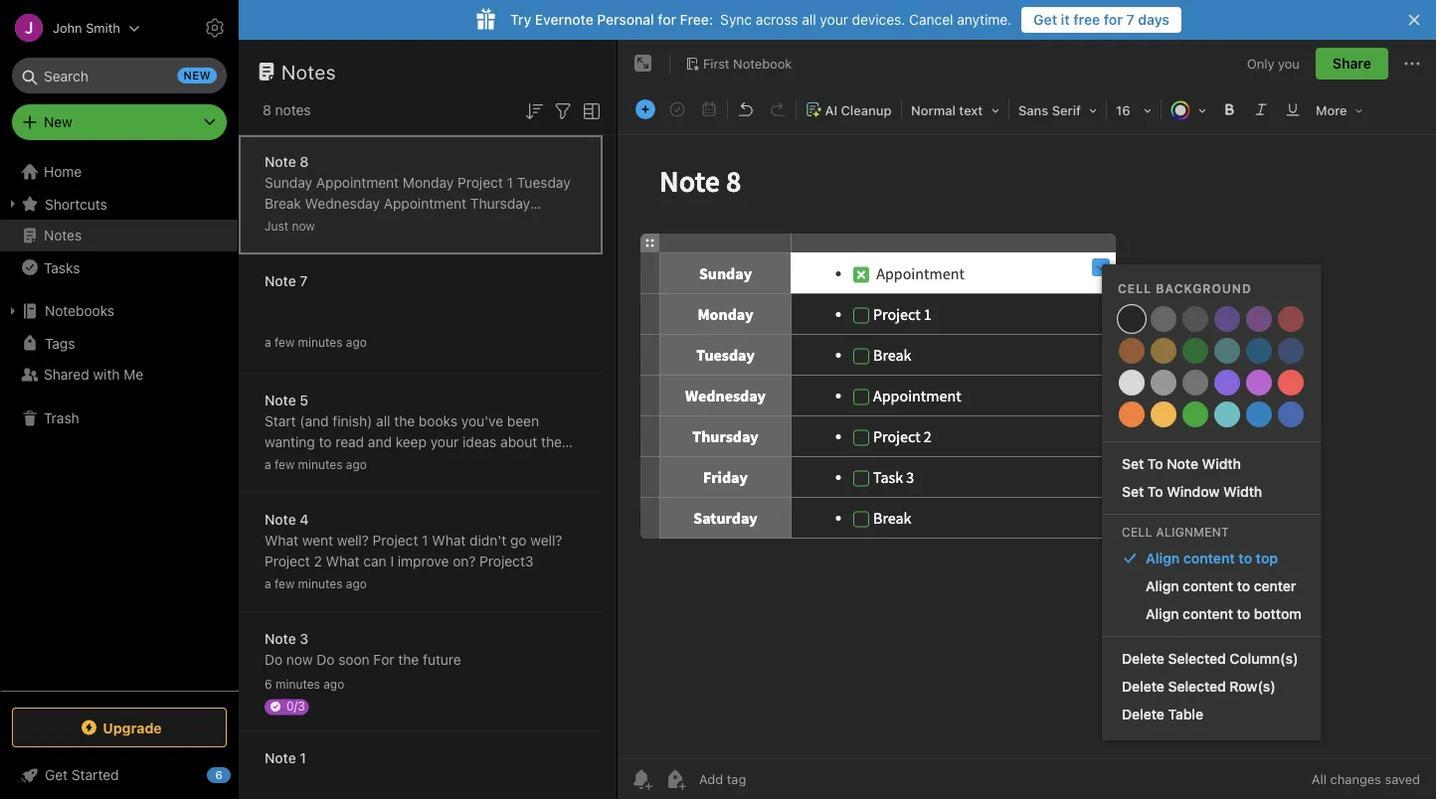 Task type: vqa. For each thing, say whether or not it's contained in the screenshot.
Duplicate LINK at the right of the page
no



Task type: locate. For each thing, give the bounding box(es) containing it.
6
[[265, 678, 272, 692], [215, 769, 222, 782]]

1 vertical spatial all
[[376, 413, 390, 430]]

2 2 from the top
[[314, 553, 322, 570]]

book,
[[265, 476, 300, 492]]

0 vertical spatial the
[[394, 413, 415, 430]]

try evernote personal for free: sync across all your devices. cancel anytime.
[[510, 11, 1012, 28]]

tuesday
[[517, 175, 571, 191]]

2 down went
[[314, 553, 322, 570]]

minutes up take
[[298, 458, 343, 472]]

all up and
[[376, 413, 390, 430]]

1 horizontal spatial what
[[326, 553, 360, 570]]

a few minutes ago up 5
[[265, 336, 367, 350]]

a up note 3
[[265, 577, 271, 591]]

1 note from the top
[[265, 154, 296, 170]]

a up note 5
[[265, 336, 271, 350]]

1 horizontal spatial 7
[[1126, 11, 1134, 28]]

personal
[[597, 11, 654, 28]]

3 note from the top
[[265, 392, 296, 409]]

1 well? from the left
[[337, 533, 369, 549]]

0 horizontal spatial 7
[[300, 273, 308, 289]]

(and
[[300, 413, 329, 430]]

7
[[1126, 11, 1134, 28], [300, 273, 308, 289]]

the right the for
[[398, 652, 419, 668]]

1 few from the top
[[274, 336, 295, 350]]

take
[[304, 476, 332, 492]]

tasks button
[[0, 252, 238, 283]]

across
[[756, 11, 798, 28]]

notes
[[275, 102, 311, 118]]

note up the sunday
[[265, 154, 296, 170]]

the inside start (and finish) all the books you've been wanting to read and keep your ideas about them all in one place. tip: if you're reading a physical book, take pictu...
[[394, 413, 415, 430]]

changes
[[1330, 772, 1381, 787]]

2 note from the top
[[265, 273, 296, 289]]

1 horizontal spatial well?
[[530, 533, 562, 549]]

2 horizontal spatial 1
[[507, 175, 513, 191]]

project up i
[[373, 533, 418, 549]]

for right free
[[1104, 11, 1123, 28]]

1 for from the left
[[658, 11, 676, 28]]

0 vertical spatial 8
[[263, 102, 271, 118]]

8 up the sunday
[[300, 154, 309, 170]]

get started
[[45, 767, 119, 784]]

Insert field
[[631, 95, 660, 123]]

add a reminder image
[[630, 768, 653, 792]]

1 vertical spatial 6
[[215, 769, 222, 782]]

tree
[[0, 156, 239, 690]]

notebooks link
[[0, 295, 238, 327]]

4 note from the top
[[265, 512, 296, 528]]

get
[[1033, 11, 1057, 28], [45, 767, 68, 784]]

2 left friday
[[314, 216, 322, 233]]

1 vertical spatial 7
[[300, 273, 308, 289]]

0 vertical spatial your
[[820, 11, 848, 28]]

what down note 4
[[265, 533, 298, 549]]

books
[[419, 413, 457, 430]]

the up keep
[[394, 413, 415, 430]]

1 for tuesday
[[507, 175, 513, 191]]

5 note from the top
[[265, 631, 296, 647]]

all left the in
[[265, 455, 279, 471]]

note down just
[[265, 273, 296, 289]]

get inside the help and learning task checklist field
[[45, 767, 68, 784]]

project
[[458, 175, 503, 191], [265, 216, 310, 233], [373, 533, 418, 549], [265, 553, 310, 570]]

get for get it free for 7 days
[[1033, 11, 1057, 28]]

1 vertical spatial notes
[[44, 227, 82, 244]]

went
[[302, 533, 333, 549]]

ago down soon
[[323, 678, 344, 692]]

6 minutes ago
[[265, 678, 344, 692]]

3 few from the top
[[274, 577, 295, 591]]

for
[[658, 11, 676, 28], [1104, 11, 1123, 28]]

1 inside what went well? project 1 what didn't go well? project 2 what can i improve on? project3
[[422, 533, 428, 549]]

0 vertical spatial 1
[[507, 175, 513, 191]]

saved
[[1385, 772, 1420, 787]]

0 horizontal spatial what
[[265, 533, 298, 549]]

undo image
[[732, 95, 760, 123]]

notes
[[281, 60, 336, 83], [44, 227, 82, 244]]

0 horizontal spatial for
[[658, 11, 676, 28]]

0 horizontal spatial 6
[[215, 769, 222, 782]]

home
[[44, 164, 82, 180]]

1 horizontal spatial 8
[[300, 154, 309, 170]]

5
[[300, 392, 308, 409]]

0 horizontal spatial do
[[265, 652, 283, 668]]

note window element
[[618, 40, 1436, 800]]

what left can
[[326, 553, 360, 570]]

0 vertical spatial 7
[[1126, 11, 1134, 28]]

thursday
[[470, 195, 530, 212]]

0 horizontal spatial well?
[[337, 533, 369, 549]]

0 vertical spatial now
[[292, 219, 315, 233]]

ideas
[[462, 434, 497, 451]]

1 horizontal spatial 1
[[422, 533, 428, 549]]

ai cleanup button
[[799, 95, 899, 124]]

1 vertical spatial get
[[45, 767, 68, 784]]

1 horizontal spatial your
[[820, 11, 848, 28]]

2 a few minutes ago from the top
[[265, 458, 367, 472]]

text
[[959, 103, 983, 118]]

i
[[390, 553, 394, 570]]

1 2 from the top
[[314, 216, 322, 233]]

6 note from the top
[[265, 750, 296, 767]]

what up on?
[[432, 533, 466, 549]]

0 vertical spatial a few minutes ago
[[265, 336, 367, 350]]

1 horizontal spatial notes
[[281, 60, 336, 83]]

2 inside what went well? project 1 what didn't go well? project 2 what can i improve on? project3
[[314, 553, 322, 570]]

all
[[1312, 772, 1327, 787]]

2 vertical spatial all
[[265, 455, 279, 471]]

1 vertical spatial 8
[[300, 154, 309, 170]]

Font size field
[[1109, 95, 1159, 124]]

0 vertical spatial few
[[274, 336, 295, 350]]

your inside start (and finish) all the books you've been wanting to read and keep your ideas about them all in one place. tip: if you're reading a physical book, take pictu...
[[430, 434, 459, 451]]

for inside button
[[1104, 11, 1123, 28]]

notebook
[[733, 56, 792, 71]]

well? up can
[[337, 533, 369, 549]]

do left soon
[[317, 652, 335, 668]]

add filters image
[[551, 99, 575, 123]]

finish)
[[333, 413, 372, 430]]

3 a few minutes ago from the top
[[265, 577, 367, 591]]

2 vertical spatial a few minutes ago
[[265, 577, 367, 591]]

8
[[263, 102, 271, 118], [300, 154, 309, 170]]

3
[[300, 631, 309, 647]]

2 vertical spatial 1
[[300, 750, 306, 767]]

1 up improve
[[422, 533, 428, 549]]

a down about
[[504, 455, 511, 471]]

6 down note 3
[[265, 678, 272, 692]]

tip:
[[368, 455, 392, 471]]

1 horizontal spatial get
[[1033, 11, 1057, 28]]

note right click to collapse icon
[[265, 750, 296, 767]]

appointment up wednesday
[[316, 175, 399, 191]]

a few minutes ago up take
[[265, 458, 367, 472]]

now down 3
[[286, 652, 313, 668]]

few up book,
[[274, 458, 295, 472]]

note left 3
[[265, 631, 296, 647]]

me
[[124, 366, 143, 383]]

a few minutes ago for note 5
[[265, 458, 367, 472]]

do down note 3
[[265, 652, 283, 668]]

1 vertical spatial 2
[[314, 553, 322, 570]]

well?
[[337, 533, 369, 549], [530, 533, 562, 549]]

minutes
[[298, 336, 343, 350], [298, 458, 343, 472], [298, 577, 343, 591], [275, 678, 320, 692]]

8 notes
[[263, 102, 311, 118]]

notes up tasks
[[44, 227, 82, 244]]

italic image
[[1247, 95, 1275, 123]]

2 horizontal spatial all
[[802, 11, 816, 28]]

0 horizontal spatial 1
[[300, 750, 306, 767]]

2 inside sunday appointment monday project 1 tuesday break wednesday appointment thursday project 2 friday saturday
[[314, 216, 322, 233]]

1
[[507, 175, 513, 191], [422, 533, 428, 549], [300, 750, 306, 767]]

note inside button
[[265, 750, 296, 767]]

0 vertical spatial get
[[1033, 11, 1057, 28]]

note 5
[[265, 392, 308, 409]]

1 vertical spatial a few minutes ago
[[265, 458, 367, 472]]

1 vertical spatial few
[[274, 458, 295, 472]]

2 for from the left
[[1104, 11, 1123, 28]]

minutes up 5
[[298, 336, 343, 350]]

a inside start (and finish) all the books you've been wanting to read and keep your ideas about them all in one place. tip: if you're reading a physical book, take pictu...
[[504, 455, 511, 471]]

friday
[[326, 216, 365, 233]]

1 horizontal spatial for
[[1104, 11, 1123, 28]]

it
[[1061, 11, 1070, 28]]

1 vertical spatial now
[[286, 652, 313, 668]]

been
[[507, 413, 539, 430]]

all
[[802, 11, 816, 28], [376, 413, 390, 430], [265, 455, 279, 471]]

read
[[335, 434, 364, 451]]

smith
[[86, 20, 120, 35]]

your
[[820, 11, 848, 28], [430, 434, 459, 451]]

all right across
[[802, 11, 816, 28]]

few up note 5
[[274, 336, 295, 350]]

1 vertical spatial 1
[[422, 533, 428, 549]]

expand notebooks image
[[5, 303, 21, 319]]

tags
[[45, 335, 75, 351]]

note
[[265, 154, 296, 170], [265, 273, 296, 289], [265, 392, 296, 409], [265, 512, 296, 528], [265, 631, 296, 647], [265, 750, 296, 767]]

7 left days
[[1126, 11, 1134, 28]]

0 vertical spatial 6
[[265, 678, 272, 692]]

6 inside the help and learning task checklist field
[[215, 769, 222, 782]]

get inside button
[[1033, 11, 1057, 28]]

project down break
[[265, 216, 310, 233]]

1 down 0/3 in the left of the page
[[300, 750, 306, 767]]

improve
[[398, 553, 449, 570]]

appointment down monday on the top left of page
[[384, 195, 466, 212]]

a few minutes ago
[[265, 336, 367, 350], [265, 458, 367, 472], [265, 577, 367, 591]]

wanting
[[265, 434, 315, 451]]

get left started
[[45, 767, 68, 784]]

1 vertical spatial your
[[430, 434, 459, 451]]

1 horizontal spatial do
[[317, 652, 335, 668]]

you've
[[461, 413, 503, 430]]

note up "start" at the bottom left of the page
[[265, 392, 296, 409]]

note for note 5
[[265, 392, 296, 409]]

underline image
[[1279, 95, 1307, 123]]

get left it
[[1033, 11, 1057, 28]]

click to collapse image
[[231, 763, 246, 787]]

0 vertical spatial all
[[802, 11, 816, 28]]

1 a few minutes ago from the top
[[265, 336, 367, 350]]

0/3
[[286, 700, 305, 714]]

2 vertical spatial few
[[274, 577, 295, 591]]

1 horizontal spatial 6
[[265, 678, 272, 692]]

only you
[[1247, 56, 1300, 71]]

6 left click to collapse icon
[[215, 769, 222, 782]]

note 4
[[265, 512, 309, 528]]

note left 4
[[265, 512, 296, 528]]

a few minutes ago down went
[[265, 577, 367, 591]]

0 horizontal spatial your
[[430, 434, 459, 451]]

note 1
[[265, 750, 306, 767]]

0 horizontal spatial get
[[45, 767, 68, 784]]

1 vertical spatial the
[[398, 652, 419, 668]]

minutes down went
[[298, 577, 343, 591]]

7 down just now on the left top
[[300, 273, 308, 289]]

More field
[[1309, 95, 1370, 124]]

now right just
[[292, 219, 315, 233]]

for
[[373, 652, 394, 668]]

a
[[265, 336, 271, 350], [504, 455, 511, 471], [265, 458, 271, 472], [265, 577, 271, 591]]

1 inside sunday appointment monday project 1 tuesday break wednesday appointment thursday project 2 friday saturday
[[507, 175, 513, 191]]

notes up notes
[[281, 60, 336, 83]]

your left devices.
[[820, 11, 848, 28]]

settings image
[[203, 16, 227, 40]]

8 left notes
[[263, 102, 271, 118]]

bold image
[[1215, 95, 1243, 123]]

7 inside button
[[1126, 11, 1134, 28]]

1 up the thursday
[[507, 175, 513, 191]]

0 horizontal spatial notes
[[44, 227, 82, 244]]

your down books on the bottom left of the page
[[430, 434, 459, 451]]

0 vertical spatial 2
[[314, 216, 322, 233]]

ago
[[346, 336, 367, 350], [346, 458, 367, 472], [346, 577, 367, 591], [323, 678, 344, 692]]

the
[[394, 413, 415, 430], [398, 652, 419, 668]]

well? right go
[[530, 533, 562, 549]]

for left free:
[[658, 11, 676, 28]]

2 few from the top
[[274, 458, 295, 472]]

few up note 3
[[274, 577, 295, 591]]



Task type: describe. For each thing, give the bounding box(es) containing it.
1 horizontal spatial all
[[376, 413, 390, 430]]

new button
[[12, 104, 227, 140]]

more
[[1316, 103, 1347, 118]]

them
[[541, 434, 574, 451]]

soon
[[338, 652, 370, 668]]

just now
[[265, 219, 315, 233]]

for for free:
[[658, 11, 676, 28]]

1 do from the left
[[265, 652, 283, 668]]

ai
[[825, 103, 837, 118]]

add tag image
[[663, 768, 687, 792]]

new
[[184, 69, 211, 82]]

devices.
[[852, 11, 905, 28]]

evernote
[[535, 11, 593, 28]]

reading
[[452, 455, 500, 471]]

2 well? from the left
[[530, 533, 562, 549]]

Search text field
[[26, 58, 213, 93]]

can
[[363, 553, 387, 570]]

in
[[283, 455, 294, 471]]

View options field
[[575, 97, 604, 123]]

1 inside note 1 button
[[300, 750, 306, 767]]

More actions field
[[1400, 48, 1424, 80]]

shortcuts button
[[0, 188, 238, 220]]

4
[[300, 512, 309, 528]]

ago up pictu...
[[346, 458, 367, 472]]

for for 7
[[1104, 11, 1123, 28]]

project3
[[480, 553, 534, 570]]

Account field
[[0, 8, 140, 48]]

future
[[423, 652, 461, 668]]

note 8
[[265, 154, 309, 170]]

Sort options field
[[522, 97, 546, 123]]

minutes up 0/3 in the left of the page
[[275, 678, 320, 692]]

one
[[298, 455, 321, 471]]

first notebook button
[[678, 50, 799, 78]]

Font family field
[[1011, 95, 1104, 124]]

pictu...
[[335, 476, 380, 492]]

note for note 3
[[265, 631, 296, 647]]

get for get started
[[45, 767, 68, 784]]

Font color field
[[1164, 95, 1213, 124]]

first
[[703, 56, 730, 71]]

all changes saved
[[1312, 772, 1420, 787]]

1 vertical spatial appointment
[[384, 195, 466, 212]]

now for do
[[286, 652, 313, 668]]

do now do soon for the future
[[265, 652, 461, 668]]

upgrade button
[[12, 708, 227, 748]]

ago down can
[[346, 577, 367, 591]]

home link
[[0, 156, 239, 188]]

notes link
[[0, 220, 238, 252]]

notebooks
[[45, 303, 114, 319]]

john
[[53, 20, 82, 35]]

Add tag field
[[697, 771, 846, 788]]

if
[[396, 455, 404, 471]]

you
[[1278, 56, 1300, 71]]

you're
[[408, 455, 448, 471]]

sans serif
[[1018, 103, 1081, 118]]

wednesday
[[305, 195, 380, 212]]

6 for 6 minutes ago
[[265, 678, 272, 692]]

note for note 1
[[265, 750, 296, 767]]

monday
[[403, 175, 454, 191]]

go
[[510, 533, 527, 549]]

keep
[[396, 434, 427, 451]]

Add filters field
[[551, 97, 575, 123]]

new search field
[[26, 58, 217, 93]]

started
[[71, 767, 119, 784]]

cancel
[[909, 11, 953, 28]]

to
[[319, 434, 332, 451]]

and
[[368, 434, 392, 451]]

start (and finish) all the books you've been wanting to read and keep your ideas about them all in one place. tip: if you're reading a physical book, take pictu...
[[265, 413, 574, 492]]

share button
[[1316, 48, 1388, 80]]

Note Editor text field
[[618, 135, 1436, 759]]

sunday
[[265, 175, 312, 191]]

cleanup
[[841, 103, 892, 118]]

note for note 4
[[265, 512, 296, 528]]

few for 4
[[274, 577, 295, 591]]

project down went
[[265, 553, 310, 570]]

note for note 8
[[265, 154, 296, 170]]

0 horizontal spatial 8
[[263, 102, 271, 118]]

0 horizontal spatial all
[[265, 455, 279, 471]]

days
[[1138, 11, 1170, 28]]

16
[[1116, 103, 1130, 118]]

free
[[1073, 11, 1100, 28]]

sunday appointment monday project 1 tuesday break wednesday appointment thursday project 2 friday saturday
[[265, 175, 571, 233]]

Help and Learning task checklist field
[[0, 760, 239, 792]]

sync
[[720, 11, 752, 28]]

shortcuts
[[45, 196, 107, 212]]

try
[[510, 11, 531, 28]]

shared with me link
[[0, 359, 238, 391]]

didn't
[[469, 533, 506, 549]]

ai cleanup
[[825, 103, 892, 118]]

now for just
[[292, 219, 315, 233]]

about
[[500, 434, 537, 451]]

2 do from the left
[[317, 652, 335, 668]]

new
[[44, 114, 72, 130]]

1 for what
[[422, 533, 428, 549]]

a left the in
[[265, 458, 271, 472]]

2 horizontal spatial what
[[432, 533, 466, 549]]

start
[[265, 413, 296, 430]]

tasks
[[44, 259, 80, 276]]

on?
[[453, 553, 476, 570]]

trash
[[44, 410, 79, 427]]

project up the thursday
[[458, 175, 503, 191]]

expand note image
[[632, 52, 655, 76]]

note 7
[[265, 273, 308, 289]]

just
[[265, 219, 288, 233]]

note for note 7
[[265, 273, 296, 289]]

note 1 button
[[239, 732, 603, 800]]

share
[[1333, 55, 1371, 72]]

few for 5
[[274, 458, 295, 472]]

anytime.
[[957, 11, 1012, 28]]

0 vertical spatial appointment
[[316, 175, 399, 191]]

Heading level field
[[904, 95, 1006, 124]]

note 3
[[265, 631, 309, 647]]

normal
[[911, 103, 956, 118]]

more actions image
[[1400, 52, 1424, 76]]

free:
[[680, 11, 713, 28]]

ago up finish)
[[346, 336, 367, 350]]

tags button
[[0, 327, 238, 359]]

tree containing home
[[0, 156, 239, 690]]

get it free for 7 days button
[[1022, 7, 1181, 33]]

with
[[93, 366, 120, 383]]

a few minutes ago for note 4
[[265, 577, 367, 591]]

shared with me
[[44, 366, 143, 383]]

0 vertical spatial notes
[[281, 60, 336, 83]]

normal text
[[911, 103, 983, 118]]

first notebook
[[703, 56, 792, 71]]

6 for 6
[[215, 769, 222, 782]]



